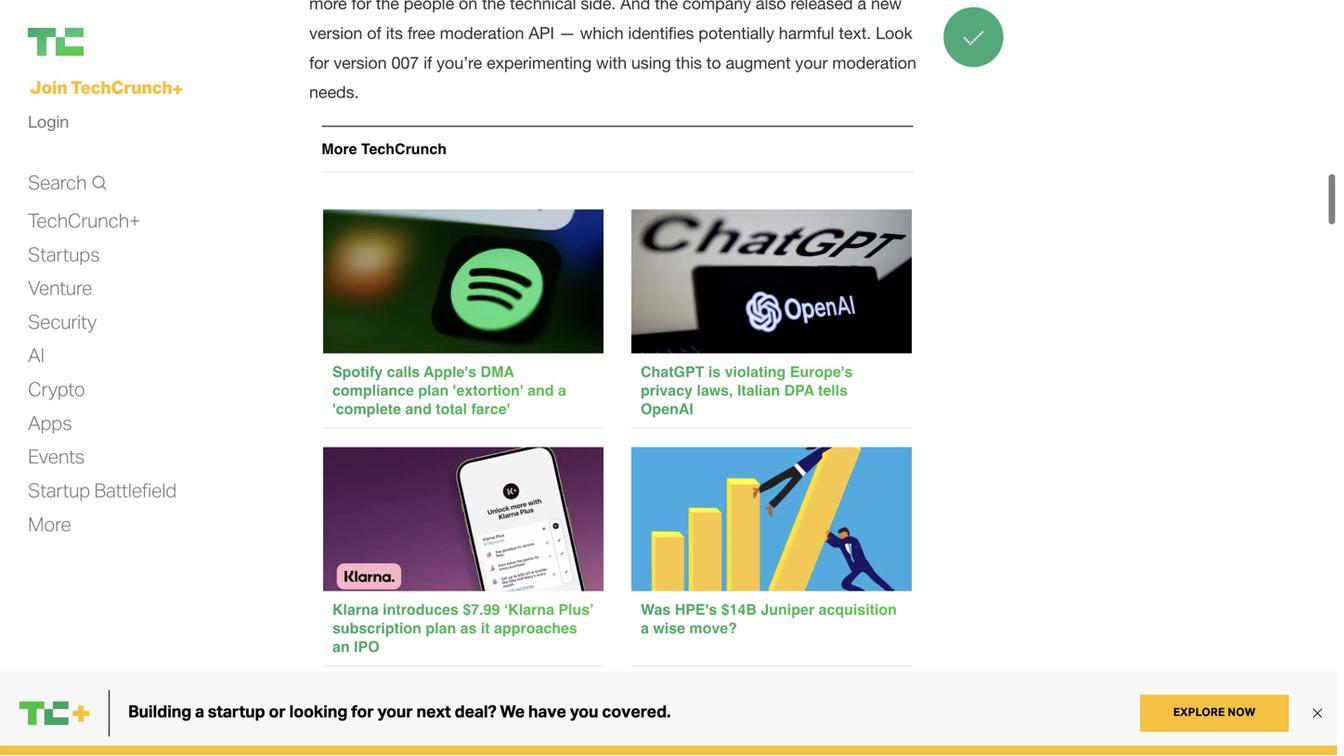 Task type: locate. For each thing, give the bounding box(es) containing it.
chatgpt is violating europe's privacy laws, italian dpa tells openai
[[641, 363, 853, 418]]

ipo
[[354, 638, 380, 655]]

klarna introduces $7.99 'klarna plus' subscription plan as it approaches an ipo
[[333, 601, 594, 655]]

a right 'extortion'
[[558, 382, 567, 399]]

security link
[[28, 309, 97, 334]]

plan
[[418, 382, 449, 399], [426, 620, 456, 637]]

techcrunch
[[71, 76, 172, 98], [361, 140, 447, 157]]

'klarna
[[504, 601, 555, 618]]

a
[[558, 382, 567, 399], [641, 620, 649, 637]]

0 vertical spatial and
[[528, 382, 554, 399]]

techcrunch link
[[28, 28, 214, 56]]

1 vertical spatial techcrunch
[[361, 140, 447, 157]]

techcrunch inside join techcrunch +
[[71, 76, 172, 98]]

an
[[333, 638, 350, 655]]

introduces
[[383, 601, 459, 618]]

0 vertical spatial a
[[558, 382, 567, 399]]

1 vertical spatial plan
[[426, 620, 456, 637]]

close screen button
[[951, 14, 997, 60]]

and
[[528, 382, 554, 399], [405, 400, 432, 418]]

italian
[[738, 382, 780, 399]]

subscription
[[333, 620, 422, 637]]

a down was
[[641, 620, 649, 637]]

1 vertical spatial more
[[28, 512, 71, 536]]

plan inside klarna introduces $7.99 'klarna plus' subscription plan as it approaches an ipo
[[426, 620, 456, 637]]

spotify calls apple's dma compliance plan 'extortion' and a 'complete and total farce'
[[333, 363, 567, 418]]

$7.99
[[463, 601, 500, 618]]

crypto
[[28, 377, 85, 401]]

1 horizontal spatial a
[[641, 620, 649, 637]]

0 horizontal spatial techcrunch
[[71, 76, 172, 98]]

search
[[28, 170, 87, 194]]

a inside spotify calls apple's dma compliance plan 'extortion' and a 'complete and total farce'
[[558, 382, 567, 399]]

0 vertical spatial techcrunch
[[71, 76, 172, 98]]

1 horizontal spatial techcrunch
[[361, 140, 447, 157]]

and left total
[[405, 400, 432, 418]]

login link
[[28, 107, 69, 136]]

plan down introduces in the bottom left of the page
[[426, 620, 456, 637]]

more
[[322, 140, 357, 157], [28, 512, 71, 536]]

'extortion'
[[453, 382, 524, 399]]

techcrunch+
[[28, 208, 140, 232]]

0 horizontal spatial more
[[28, 512, 71, 536]]

it
[[481, 620, 490, 637]]

'complete
[[333, 400, 401, 418]]

was
[[641, 601, 671, 618]]

startup battlefield link
[[28, 478, 176, 503]]

plan inside spotify calls apple's dma compliance plan 'extortion' and a 'complete and total farce'
[[418, 382, 449, 399]]

0 vertical spatial plan
[[418, 382, 449, 399]]

total
[[436, 400, 467, 418]]

ai
[[28, 343, 44, 367]]

1 vertical spatial a
[[641, 620, 649, 637]]

0 horizontal spatial a
[[558, 382, 567, 399]]

hpe's
[[675, 601, 717, 618]]

more link
[[28, 512, 71, 537]]

1 horizontal spatial more
[[322, 140, 357, 157]]

privacy
[[641, 382, 693, 399]]

0 horizontal spatial and
[[405, 400, 432, 418]]

techcrunch+ link
[[28, 208, 140, 233]]

plan down 'apple's'
[[418, 382, 449, 399]]

join
[[30, 76, 67, 98]]

startup
[[28, 478, 90, 502]]

a inside was hpe's $14b juniper acquisition a wise move?
[[641, 620, 649, 637]]

and right 'extortion'
[[528, 382, 554, 399]]

0 vertical spatial more
[[322, 140, 357, 157]]

apps
[[28, 410, 72, 435]]

crypto link
[[28, 377, 85, 402]]

more techcrunch
[[322, 140, 447, 157]]

plus'
[[559, 601, 594, 618]]



Task type: describe. For each thing, give the bounding box(es) containing it.
more for more techcrunch
[[322, 140, 357, 157]]

techcrunch image
[[28, 28, 84, 56]]

was hpe's $14b juniper acquisition a wise move? link
[[632, 447, 912, 667]]

europe's
[[790, 363, 853, 380]]

violating
[[725, 363, 786, 380]]

chatgpt is violating europe's privacy laws, italian dpa tells openai link
[[632, 209, 912, 429]]

calls
[[387, 363, 420, 380]]

wise
[[653, 620, 686, 637]]

$14b
[[722, 601, 757, 618]]

openai
[[641, 400, 694, 418]]

approaches
[[494, 620, 578, 637]]

techcrunch for join
[[71, 76, 172, 98]]

spotify calls apple's dma compliance plan 'extortion' and a 'complete and total farce' link
[[323, 209, 604, 429]]

apps link
[[28, 410, 72, 436]]

+
[[172, 78, 183, 100]]

1 vertical spatial and
[[405, 400, 432, 418]]

compliance
[[333, 382, 414, 399]]

close image
[[864, 731, 880, 748]]

security
[[28, 309, 97, 333]]

events link
[[28, 444, 85, 469]]

search image
[[91, 174, 107, 192]]

close screen image
[[964, 27, 984, 47]]

laws,
[[697, 382, 733, 399]]

1 horizontal spatial and
[[528, 382, 554, 399]]

more for more
[[28, 512, 71, 536]]

venture
[[28, 276, 92, 300]]

startups
[[28, 242, 100, 266]]

close button
[[864, 723, 880, 753]]

join techcrunch +
[[30, 76, 183, 100]]

move?
[[690, 620, 738, 637]]

login
[[28, 111, 69, 132]]

startup battlefield
[[28, 478, 176, 502]]

chatgpt
[[641, 363, 705, 380]]

juniper
[[761, 601, 815, 618]]

dpa
[[785, 382, 815, 399]]

events
[[28, 444, 85, 468]]

as
[[460, 620, 477, 637]]

farce'
[[471, 400, 510, 418]]

battlefield
[[94, 478, 176, 502]]

was hpe's $14b juniper acquisition a wise move?
[[641, 601, 897, 637]]

klarna introduces $7.99 'klarna plus' subscription plan as it approaches an ipo link
[[323, 447, 604, 667]]

venture link
[[28, 276, 92, 301]]

tells
[[818, 382, 848, 399]]

acquisition
[[819, 601, 897, 618]]

apple's
[[424, 363, 477, 380]]

is
[[709, 363, 721, 380]]

dma
[[481, 363, 515, 380]]

techcrunch for more
[[361, 140, 447, 157]]

spotify
[[333, 363, 383, 380]]

ai link
[[28, 343, 44, 368]]

klarna
[[333, 601, 379, 618]]

startups link
[[28, 242, 100, 267]]



Task type: vqa. For each thing, say whether or not it's contained in the screenshot.
ChatGPT is violating Europe's privacy laws, Italian DPA tells OpenAI LINK
yes



